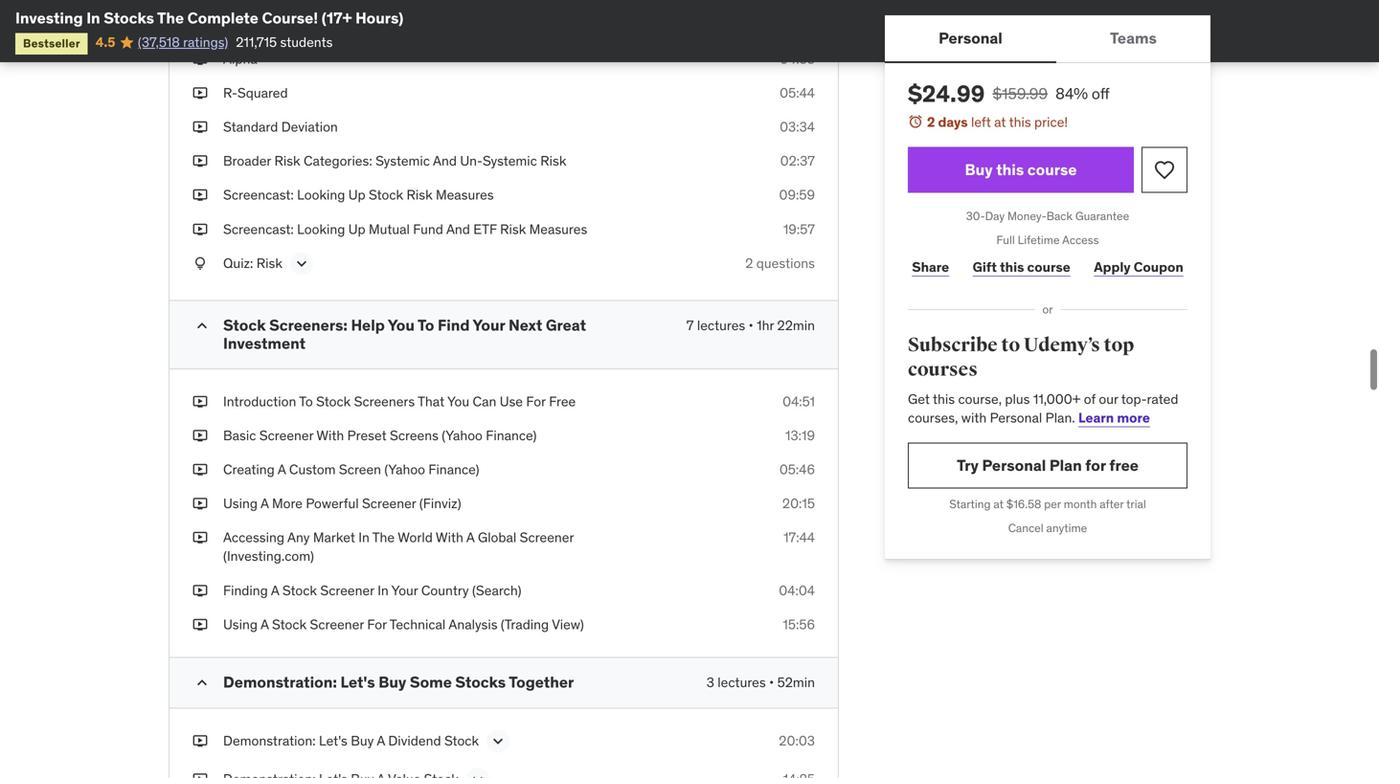 Task type: describe. For each thing, give the bounding box(es) containing it.
quiz: risk
[[223, 255, 282, 272]]

accessing
[[223, 529, 284, 546]]

1 horizontal spatial finance)​
[[486, 427, 537, 444]]

30-day money-back guarantee full lifetime access
[[966, 209, 1129, 247]]

free
[[549, 393, 576, 410]]

2 for 2 questions
[[745, 255, 753, 272]]

together
[[509, 673, 574, 692]]

screener up the world
[[362, 495, 416, 512]]

22min
[[777, 317, 815, 334]]

xsmall image for screencast: looking up mutual fund and etf risk measures
[[192, 220, 208, 239]]

3
[[706, 674, 714, 691]]

courses,
[[908, 409, 958, 427]]

screeners:
[[269, 315, 348, 335]]

after
[[1100, 497, 1124, 512]]

20:15
[[782, 495, 815, 512]]

finding
[[223, 582, 268, 599]]

04:51
[[783, 393, 815, 410]]

xsmall image for broader risk categories: systemic and un-systemic risk​
[[192, 152, 208, 171]]

introduction to stock screeners that you can use for free
[[223, 393, 576, 410]]

• for demonstration: let's buy some stocks together
[[769, 674, 774, 691]]

basic
[[223, 427, 256, 444]]

0 vertical spatial at
[[994, 113, 1006, 131]]

$16.58
[[1006, 497, 1041, 512]]

2 systemic from the left
[[483, 152, 537, 170]]

categories:
[[304, 152, 372, 170]]

quiz:
[[223, 255, 253, 272]]

17:44
[[783, 529, 815, 546]]

0 horizontal spatial with
[[316, 427, 344, 444]]

cancel
[[1008, 521, 1044, 536]]

share button
[[908, 248, 953, 287]]

05:46
[[779, 461, 815, 478]]

trial
[[1126, 497, 1146, 512]]

starting at $16.58 per month after trial cancel anytime
[[949, 497, 1146, 536]]

apply coupon
[[1094, 258, 1183, 276]]

preset
[[347, 427, 387, 444]]

buy this course button
[[908, 147, 1134, 193]]

11,000+
[[1033, 391, 1081, 408]]

of
[[1084, 391, 1096, 408]]

211,715
[[236, 33, 277, 51]]

1 vertical spatial to
[[299, 393, 313, 410]]

top
[[1104, 334, 1134, 357]]

coupon
[[1134, 258, 1183, 276]]

course,
[[958, 391, 1002, 408]]

buy for stock
[[351, 733, 374, 750]]

starting
[[949, 497, 991, 512]]

creating a custom screen (yahoo finance)​
[[223, 461, 479, 478]]

lectures for demonstration: let's buy some stocks together
[[718, 674, 766, 691]]

20:03
[[779, 733, 815, 750]]

course for gift this course
[[1027, 258, 1070, 276]]

(37,518
[[138, 33, 180, 51]]

a left dividend
[[377, 733, 385, 750]]

lifetime
[[1018, 233, 1060, 247]]

this for get
[[933, 391, 955, 408]]

market
[[313, 529, 355, 546]]

screencast: for screencast: looking up mutual fund and etf risk measures
[[223, 221, 294, 238]]

xsmall image for introduction to stock screeners that you can use for free
[[192, 392, 208, 411]]

xsmall image for creating a custom screen (yahoo finance)​
[[192, 461, 208, 479]]

4.5
[[96, 33, 115, 51]]

demonstration: for demonstration: let's buy some stocks together
[[223, 673, 337, 692]]

show lecture description image
[[488, 732, 508, 751]]

days
[[938, 113, 968, 131]]

tab list containing personal
[[885, 15, 1211, 63]]

using a stock screener for technical analysis (trading view)
[[223, 616, 584, 633]]

next
[[509, 315, 542, 335]]

12 xsmall image from the top
[[192, 770, 208, 779]]

squared
[[237, 84, 288, 101]]

0 horizontal spatial in
[[86, 8, 100, 28]]

questions
[[756, 255, 815, 272]]

xsmall image for basic screener with preset screens (yahoo finance)​
[[192, 426, 208, 445]]

more
[[272, 495, 303, 512]]

0 horizontal spatial for
[[367, 616, 387, 633]]

left
[[971, 113, 991, 131]]

03:34
[[780, 118, 815, 135]]

0 vertical spatial and
[[433, 152, 457, 170]]

with
[[961, 409, 987, 427]]

15:56
[[783, 616, 815, 633]]

apply
[[1094, 258, 1131, 276]]

2 days left at this price!
[[927, 113, 1068, 131]]

plus
[[1005, 391, 1030, 408]]

(finviz)​
[[419, 495, 461, 512]]

risk up fund
[[407, 186, 433, 204]]

investment
[[223, 334, 306, 353]]

let's for some
[[340, 673, 375, 692]]

can
[[473, 393, 496, 410]]

for
[[1085, 456, 1106, 475]]

some
[[410, 673, 452, 692]]

1 systemic from the left
[[375, 152, 430, 170]]

screens
[[390, 427, 439, 444]]

risk right etf
[[500, 221, 526, 238]]

2 vertical spatial in
[[378, 582, 389, 599]]

0 horizontal spatial your
[[391, 582, 418, 599]]

subscribe to udemy's top courses
[[908, 334, 1134, 382]]

courses
[[908, 358, 978, 382]]

2 questions
[[745, 255, 815, 272]]

looking for mutual
[[297, 221, 345, 238]]

1 vertical spatial measures
[[529, 221, 587, 238]]

great
[[546, 315, 586, 335]]

risk down standard deviation
[[274, 152, 300, 170]]

1 horizontal spatial for
[[526, 393, 546, 410]]

try personal plan for free link
[[908, 443, 1188, 489]]

screener inside accessing any market in the world with a global screener (investing.com)
[[520, 529, 574, 546]]

1 horizontal spatial stocks
[[455, 673, 506, 692]]

1 horizontal spatial show lecture description image
[[468, 770, 487, 779]]

1 vertical spatial and
[[446, 221, 470, 238]]

get this course, plus 11,000+ of our top-rated courses, with personal plan.
[[908, 391, 1178, 427]]

to inside stock screeners: help you to find your next great investment
[[418, 315, 434, 335]]

xsmall image for standard deviation
[[192, 118, 208, 137]]

7 lectures • 1hr 22min
[[686, 317, 815, 334]]

course!
[[262, 8, 318, 28]]

lectures for stock screeners: help you to find your next great investment
[[697, 317, 745, 334]]

help
[[351, 315, 385, 335]]

analysis
[[449, 616, 498, 633]]

xsmall image for r-squared
[[192, 84, 208, 102]]

(search)​
[[472, 582, 521, 599]]

this for buy
[[996, 160, 1024, 180]]

learn more
[[1078, 409, 1150, 427]]

your inside stock screeners: help you to find your next great investment
[[473, 315, 505, 335]]

in inside accessing any market in the world with a global screener (investing.com)
[[358, 529, 370, 546]]

xsmall image for accessing any market in the world with a global screener (investing.com)
[[192, 529, 208, 548]]

fund
[[413, 221, 443, 238]]

subscribe
[[908, 334, 998, 357]]



Task type: vqa. For each thing, say whether or not it's contained in the screenshot.
the Other
no



Task type: locate. For each thing, give the bounding box(es) containing it.
xsmall image for beta
[[192, 16, 208, 34]]

top-
[[1121, 391, 1147, 408]]

•
[[749, 317, 753, 334], [769, 674, 774, 691]]

for down finding a stock screener in your country (search)​
[[367, 616, 387, 633]]

any
[[287, 529, 310, 546]]

4 xsmall image from the top
[[192, 152, 208, 171]]

risk
[[274, 152, 300, 170], [407, 186, 433, 204], [500, 221, 526, 238], [256, 255, 282, 272]]

apply coupon button
[[1090, 248, 1188, 287]]

your right the find
[[473, 315, 505, 335]]

a for using a stock screener for technical analysis (trading view)
[[260, 616, 269, 633]]

per
[[1044, 497, 1061, 512]]

use
[[500, 393, 523, 410]]

price!
[[1034, 113, 1068, 131]]

0 vertical spatial buy
[[965, 160, 993, 180]]

plan.
[[1045, 409, 1075, 427]]

course for buy this course
[[1027, 160, 1077, 180]]

small image
[[192, 674, 212, 693]]

for right use at left
[[526, 393, 546, 410]]

un-
[[460, 152, 483, 170]]

9 xsmall image from the top
[[192, 461, 208, 479]]

our
[[1099, 391, 1118, 408]]

0 vertical spatial let's
[[340, 673, 375, 692]]

using for using a stock screener for technical analysis (trading view)
[[223, 616, 258, 633]]

this inside 'button'
[[996, 160, 1024, 180]]

finance)​ down use at left
[[486, 427, 537, 444]]

2 left "questions"
[[745, 255, 753, 272]]

the inside accessing any market in the world with a global screener (investing.com)
[[372, 529, 395, 546]]

measures
[[436, 186, 494, 204], [529, 221, 587, 238]]

in right the market at left bottom
[[358, 529, 370, 546]]

(trading
[[501, 616, 549, 633]]

0 horizontal spatial systemic
[[375, 152, 430, 170]]

1 xsmall image from the top
[[192, 50, 208, 68]]

buy left dividend
[[351, 733, 374, 750]]

2 xsmall image from the top
[[192, 84, 208, 102]]

investing
[[15, 8, 83, 28]]

0 vertical spatial finance)​
[[486, 427, 537, 444]]

0 vertical spatial for
[[526, 393, 546, 410]]

1 horizontal spatial systemic
[[483, 152, 537, 170]]

basic screener with preset screens (yahoo finance)​
[[223, 427, 537, 444]]

powerful
[[306, 495, 359, 512]]

with left preset
[[316, 427, 344, 444]]

full
[[997, 233, 1015, 247]]

screencast: looking up stock risk measures
[[223, 186, 494, 204]]

rated
[[1147, 391, 1178, 408]]

a inside accessing any market in the world with a global screener (investing.com)
[[466, 529, 475, 546]]

1 vertical spatial in
[[358, 529, 370, 546]]

a down finding
[[260, 616, 269, 633]]

30-
[[966, 209, 985, 224]]

small image
[[192, 316, 212, 336]]

you left can
[[447, 393, 469, 410]]

1 horizontal spatial with
[[436, 529, 463, 546]]

xsmall image for using a stock screener for technical analysis (trading view)
[[192, 616, 208, 634]]

1 course from the top
[[1027, 160, 1077, 180]]

• left 52min
[[769, 674, 774, 691]]

standard deviation
[[223, 118, 338, 135]]

1 vertical spatial lectures
[[718, 674, 766, 691]]

looking down screencast: looking up stock risk measures
[[297, 221, 345, 238]]

1 using from the top
[[223, 495, 258, 512]]

1 vertical spatial 2
[[745, 255, 753, 272]]

lectures
[[697, 317, 745, 334], [718, 674, 766, 691]]

1 horizontal spatial the
[[372, 529, 395, 546]]

05:44
[[780, 84, 815, 101]]

xsmall image left alpha
[[192, 50, 208, 68]]

1 xsmall image from the top
[[192, 16, 208, 34]]

the left the world
[[372, 529, 395, 546]]

xsmall image for screencast: looking up stock risk measures
[[192, 186, 208, 205]]

in up using a stock screener for technical analysis (trading view) on the left bottom of the page
[[378, 582, 389, 599]]

1 horizontal spatial in
[[358, 529, 370, 546]]

1 vertical spatial course
[[1027, 258, 1070, 276]]

04:53
[[780, 50, 815, 67]]

buy up 30-
[[965, 160, 993, 180]]

1 vertical spatial for
[[367, 616, 387, 633]]

buy left some at the left bottom of page
[[378, 673, 406, 692]]

4 xsmall image from the top
[[192, 616, 208, 634]]

7
[[686, 317, 694, 334]]

3 xsmall image from the top
[[192, 495, 208, 513]]

84%
[[1056, 84, 1088, 103]]

(yahoo
[[442, 427, 483, 444], [384, 461, 425, 478]]

xsmall image
[[192, 16, 208, 34], [192, 84, 208, 102], [192, 118, 208, 137], [192, 152, 208, 171], [192, 186, 208, 205], [192, 220, 208, 239], [192, 392, 208, 411], [192, 426, 208, 445], [192, 461, 208, 479], [192, 529, 208, 548], [192, 582, 208, 600], [192, 770, 208, 779]]

0 horizontal spatial •
[[749, 317, 753, 334]]

1 vertical spatial buy
[[378, 673, 406, 692]]

let's left dividend
[[319, 733, 347, 750]]

looking for stock
[[297, 186, 345, 204]]

tab list
[[885, 15, 1211, 63]]

xsmall image for alpha
[[192, 50, 208, 68]]

demonstration: for demonstration: let's buy a dividend stock
[[223, 733, 316, 750]]

with right the world
[[436, 529, 463, 546]]

a
[[278, 461, 286, 478], [260, 495, 269, 512], [466, 529, 475, 546], [271, 582, 279, 599], [260, 616, 269, 633], [377, 733, 385, 750]]

to left the find
[[418, 315, 434, 335]]

your
[[473, 315, 505, 335], [391, 582, 418, 599]]

personal inside get this course, plus 11,000+ of our top-rated courses, with personal plan.
[[990, 409, 1042, 427]]

finding a stock screener in your country (search)​
[[223, 582, 521, 599]]

1 looking from the top
[[297, 186, 345, 204]]

wishlist image
[[1153, 159, 1176, 182]]

free
[[1109, 456, 1139, 475]]

demonstration: let's buy a dividend stock
[[223, 733, 479, 750]]

course down lifetime
[[1027, 258, 1070, 276]]

course inside the buy this course 'button'
[[1027, 160, 1077, 180]]

screener right global
[[520, 529, 574, 546]]

2 course from the top
[[1027, 258, 1070, 276]]

1 screencast: from the top
[[223, 186, 294, 204]]

1 vertical spatial screencast:
[[223, 221, 294, 238]]

screener down finding a stock screener in your country (search)​
[[310, 616, 364, 633]]

with inside accessing any market in the world with a global screener (investing.com)
[[436, 529, 463, 546]]

0 horizontal spatial stocks
[[104, 8, 154, 28]]

1 vertical spatial demonstration:
[[223, 733, 316, 750]]

that
[[418, 393, 444, 410]]

0 horizontal spatial to
[[299, 393, 313, 410]]

2 demonstration: from the top
[[223, 733, 316, 750]]

using down finding
[[223, 616, 258, 633]]

1 horizontal spatial to
[[418, 315, 434, 335]]

(yahoo down the 'screens' at the bottom of the page
[[384, 461, 425, 478]]

1 vertical spatial finance)​
[[428, 461, 479, 478]]

xsmall image up small icon
[[192, 616, 208, 634]]

1 vertical spatial using
[[223, 616, 258, 633]]

0 horizontal spatial buy
[[351, 733, 374, 750]]

1 horizontal spatial your
[[473, 315, 505, 335]]

0 vertical spatial to
[[418, 315, 434, 335]]

2 using from the top
[[223, 616, 258, 633]]

stocks right some at the left bottom of page
[[455, 673, 506, 692]]

access
[[1062, 233, 1099, 247]]

0 vertical spatial stocks
[[104, 8, 154, 28]]

0 vertical spatial with
[[316, 427, 344, 444]]

in up 4.5
[[86, 8, 100, 28]]

show lecture description image
[[292, 254, 311, 273], [468, 770, 487, 779]]

let's up 'demonstration: let's buy a dividend stock'
[[340, 673, 375, 692]]

0 vertical spatial show lecture description image
[[292, 254, 311, 273]]

a for finding a stock screener in your country (search)​
[[271, 582, 279, 599]]

personal inside personal button
[[939, 28, 1003, 48]]

0 horizontal spatial you
[[388, 315, 415, 335]]

you inside stock screeners: help you to find your next great investment
[[388, 315, 415, 335]]

let's for a
[[319, 733, 347, 750]]

xsmall image for using a more powerful screener (finviz)​
[[192, 495, 208, 513]]

09:59
[[779, 186, 815, 204]]

a left custom
[[278, 461, 286, 478]]

stocks
[[104, 8, 154, 28], [455, 673, 506, 692]]

7 xsmall image from the top
[[192, 392, 208, 411]]

0 vertical spatial up
[[348, 186, 365, 204]]

at inside starting at $16.58 per month after trial cancel anytime
[[993, 497, 1004, 512]]

2 xsmall image from the top
[[192, 254, 208, 273]]

investing in stocks the complete course! (17+ hours)
[[15, 8, 403, 28]]

0 vertical spatial lectures
[[697, 317, 745, 334]]

your up using a stock screener for technical analysis (trading view) on the left bottom of the page
[[391, 582, 418, 599]]

0 horizontal spatial 2
[[745, 255, 753, 272]]

using for using a more powerful screener (finviz)​
[[223, 495, 258, 512]]

2 right alarm icon
[[927, 113, 935, 131]]

1 vertical spatial looking
[[297, 221, 345, 238]]

6 xsmall image from the top
[[192, 220, 208, 239]]

up for mutual
[[348, 221, 365, 238]]

risk right "quiz:"
[[256, 255, 282, 272]]

1 vertical spatial personal
[[990, 409, 1042, 427]]

view)
[[552, 616, 584, 633]]

xsmall image for finding a stock screener in your country (search)​
[[192, 582, 208, 600]]

measures down risk​
[[529, 221, 587, 238]]

1 horizontal spatial 2
[[927, 113, 935, 131]]

at right the left
[[994, 113, 1006, 131]]

a left global
[[466, 529, 475, 546]]

a right finding
[[271, 582, 279, 599]]

0 horizontal spatial (yahoo
[[384, 461, 425, 478]]

and left un-
[[433, 152, 457, 170]]

this
[[1009, 113, 1031, 131], [996, 160, 1024, 180], [1000, 258, 1024, 276], [933, 391, 955, 408]]

0 vertical spatial •
[[749, 317, 753, 334]]

hours)
[[355, 8, 403, 28]]

0 vertical spatial (yahoo
[[442, 427, 483, 444]]

the up (37,518
[[157, 8, 184, 28]]

ratings)
[[183, 33, 228, 51]]

systemic up screencast: looking up stock risk measures
[[375, 152, 430, 170]]

personal inside the try personal plan for free link
[[982, 456, 1046, 475]]

personal button
[[885, 15, 1056, 61]]

3 xsmall image from the top
[[192, 118, 208, 137]]

8 xsmall image from the top
[[192, 426, 208, 445]]

using down creating
[[223, 495, 258, 512]]

technical
[[390, 616, 446, 633]]

up left mutual
[[348, 221, 365, 238]]

xsmall image left more
[[192, 495, 208, 513]]

learn
[[1078, 409, 1114, 427]]

0 vertical spatial looking
[[297, 186, 345, 204]]

xsmall image
[[192, 50, 208, 68], [192, 254, 208, 273], [192, 495, 208, 513], [192, 616, 208, 634], [192, 732, 208, 751]]

lectures right 3
[[718, 674, 766, 691]]

measures down un-
[[436, 186, 494, 204]]

0 horizontal spatial show lecture description image
[[292, 254, 311, 273]]

systemic left risk​
[[483, 152, 537, 170]]

1 vertical spatial your
[[391, 582, 418, 599]]

alarm image
[[908, 114, 923, 129]]

stocks up 4.5
[[104, 8, 154, 28]]

money-
[[1007, 209, 1046, 224]]

1 vertical spatial the
[[372, 529, 395, 546]]

this inside get this course, plus 11,000+ of our top-rated courses, with personal plan.
[[933, 391, 955, 408]]

gift this course link
[[969, 248, 1075, 287]]

0 vertical spatial in
[[86, 8, 100, 28]]

a for using a more powerful screener (finviz)​
[[260, 495, 269, 512]]

anytime
[[1046, 521, 1087, 536]]

2 for 2 days left at this price!
[[927, 113, 935, 131]]

find
[[438, 315, 470, 335]]

0 horizontal spatial finance)​
[[428, 461, 479, 478]]

beta
[[223, 16, 252, 33]]

plan
[[1049, 456, 1082, 475]]

0 vertical spatial 2
[[927, 113, 935, 131]]

and left etf
[[446, 221, 470, 238]]

you right "help"
[[388, 315, 415, 335]]

screener up custom
[[259, 427, 313, 444]]

personal up $24.99
[[939, 28, 1003, 48]]

stock
[[369, 186, 403, 204], [223, 315, 266, 335], [316, 393, 351, 410], [282, 582, 317, 599], [272, 616, 307, 633], [444, 733, 479, 750]]

this down $159.99
[[1009, 113, 1031, 131]]

dividend
[[388, 733, 441, 750]]

1 vertical spatial you
[[447, 393, 469, 410]]

screener down the market at left bottom
[[320, 582, 374, 599]]

2 looking from the top
[[297, 221, 345, 238]]

xsmall image down small icon
[[192, 732, 208, 751]]

$159.99
[[993, 84, 1048, 103]]

0 vertical spatial you
[[388, 315, 415, 335]]

deviation
[[281, 118, 338, 135]]

1hr
[[757, 317, 774, 334]]

1 vertical spatial •
[[769, 674, 774, 691]]

1 vertical spatial at
[[993, 497, 1004, 512]]

1 horizontal spatial you
[[447, 393, 469, 410]]

at
[[994, 113, 1006, 131], [993, 497, 1004, 512]]

0 horizontal spatial measures
[[436, 186, 494, 204]]

personal
[[939, 28, 1003, 48], [990, 409, 1042, 427], [982, 456, 1046, 475]]

1 horizontal spatial measures
[[529, 221, 587, 238]]

0 vertical spatial the
[[157, 8, 184, 28]]

0 vertical spatial course
[[1027, 160, 1077, 180]]

2 horizontal spatial buy
[[965, 160, 993, 180]]

1 vertical spatial with
[[436, 529, 463, 546]]

buy inside 'button'
[[965, 160, 993, 180]]

screencast: down broader
[[223, 186, 294, 204]]

buy for together
[[378, 673, 406, 692]]

this up day
[[996, 160, 1024, 180]]

with
[[316, 427, 344, 444], [436, 529, 463, 546]]

to right introduction
[[299, 393, 313, 410]]

screencast: for screencast: looking up stock risk measures
[[223, 186, 294, 204]]

r-
[[223, 84, 237, 101]]

2 screencast: from the top
[[223, 221, 294, 238]]

finance)​ up (finviz)​
[[428, 461, 479, 478]]

1 demonstration: from the top
[[223, 673, 337, 692]]

gift
[[973, 258, 997, 276]]

0 vertical spatial demonstration:
[[223, 673, 337, 692]]

1 vertical spatial up
[[348, 221, 365, 238]]

bestseller
[[23, 36, 80, 51]]

students
[[280, 33, 333, 51]]

screencast: looking up mutual fund and etf risk measures
[[223, 221, 587, 238]]

personal up $16.58
[[982, 456, 1046, 475]]

• left 1hr on the right
[[749, 317, 753, 334]]

1 horizontal spatial buy
[[378, 673, 406, 692]]

0 vertical spatial measures
[[436, 186, 494, 204]]

this right gift
[[1000, 258, 1024, 276]]

country
[[421, 582, 469, 599]]

0 horizontal spatial the
[[157, 8, 184, 28]]

try
[[957, 456, 979, 475]]

5 xsmall image from the top
[[192, 732, 208, 751]]

1 up from the top
[[348, 186, 365, 204]]

1 vertical spatial show lecture description image
[[468, 770, 487, 779]]

$24.99
[[908, 79, 985, 108]]

1 horizontal spatial •
[[769, 674, 774, 691]]

screencast: up quiz: risk
[[223, 221, 294, 238]]

and
[[433, 152, 457, 170], [446, 221, 470, 238]]

3 lectures • 52min
[[706, 674, 815, 691]]

13:19
[[785, 427, 815, 444]]

xsmall image left "quiz:"
[[192, 254, 208, 273]]

this up courses,
[[933, 391, 955, 408]]

a for creating a custom screen (yahoo finance)​
[[278, 461, 286, 478]]

1 vertical spatial stocks
[[455, 673, 506, 692]]

0 vertical spatial personal
[[939, 28, 1003, 48]]

0 vertical spatial using
[[223, 495, 258, 512]]

looking down categories:
[[297, 186, 345, 204]]

0 vertical spatial your
[[473, 315, 505, 335]]

this for gift
[[1000, 258, 1024, 276]]

stock inside stock screeners: help you to find your next great investment
[[223, 315, 266, 335]]

10 xsmall image from the top
[[192, 529, 208, 548]]

2 vertical spatial personal
[[982, 456, 1046, 475]]

course up 'back'
[[1027, 160, 1077, 180]]

1 horizontal spatial (yahoo
[[442, 427, 483, 444]]

0 vertical spatial screencast:
[[223, 186, 294, 204]]

1 vertical spatial let's
[[319, 733, 347, 750]]

2 up from the top
[[348, 221, 365, 238]]

accessing any market in the world with a global screener (investing.com)
[[223, 529, 574, 565]]

at left $16.58
[[993, 497, 1004, 512]]

5 xsmall image from the top
[[192, 186, 208, 205]]

a left more
[[260, 495, 269, 512]]

11 xsmall image from the top
[[192, 582, 208, 600]]

alpha
[[223, 50, 257, 67]]

get
[[908, 391, 930, 408]]

personal down plus
[[990, 409, 1042, 427]]

up down categories:
[[348, 186, 365, 204]]

global
[[478, 529, 516, 546]]

lectures right 7
[[697, 317, 745, 334]]

(yahoo down can
[[442, 427, 483, 444]]

2 horizontal spatial in
[[378, 582, 389, 599]]

up for stock
[[348, 186, 365, 204]]

• for stock screeners: help you to find your next great investment
[[749, 317, 753, 334]]

course inside gift this course link
[[1027, 258, 1070, 276]]

2 vertical spatial buy
[[351, 733, 374, 750]]

1 vertical spatial (yahoo
[[384, 461, 425, 478]]



